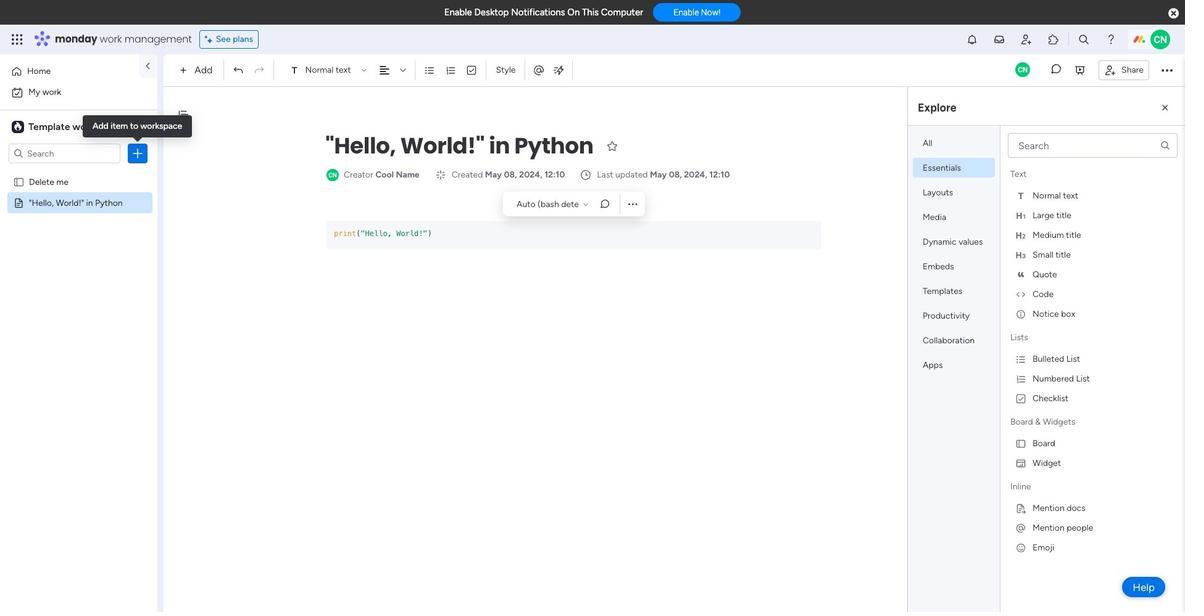 Task type: vqa. For each thing, say whether or not it's contained in the screenshot.
Dynamic values icon
yes



Task type: locate. For each thing, give the bounding box(es) containing it.
1 vertical spatial option
[[7, 83, 150, 102]]

public board image
[[13, 176, 25, 188], [13, 197, 25, 209]]

2 public board image from the top
[[13, 197, 25, 209]]

option
[[7, 62, 131, 81], [7, 83, 150, 102], [0, 171, 157, 173]]

None field
[[322, 130, 597, 162]]

list item
[[913, 133, 995, 153], [913, 158, 995, 178], [913, 183, 995, 202], [1006, 186, 1180, 206], [1006, 206, 1180, 225], [913, 207, 995, 227], [1006, 225, 1180, 245], [913, 232, 995, 252], [1006, 245, 1180, 265], [913, 257, 995, 277], [1006, 265, 1180, 285], [913, 281, 995, 301], [1006, 285, 1180, 304], [1006, 304, 1180, 324], [913, 306, 995, 326], [913, 331, 995, 351], [1006, 349, 1180, 369], [913, 356, 995, 375], [1006, 369, 1180, 389], [1006, 389, 1180, 409], [1006, 434, 1180, 454], [1006, 454, 1180, 473], [1006, 499, 1180, 519], [1006, 519, 1180, 538], [1006, 538, 1180, 558]]

notifications image
[[966, 33, 978, 46]]

workspace image
[[14, 120, 22, 134]]

list box
[[0, 169, 157, 380]]

Search search field
[[1008, 133, 1178, 158]]

workspace image
[[12, 120, 24, 134]]

1 vertical spatial public board image
[[13, 197, 25, 209]]

checklist image
[[466, 65, 477, 76]]

more actions image
[[627, 198, 639, 210]]

0 vertical spatial public board image
[[13, 176, 25, 188]]

monday marketplace image
[[1048, 33, 1060, 46]]

button padding image
[[1159, 102, 1172, 114]]

mention image
[[533, 64, 545, 76]]

None search field
[[1008, 133, 1178, 158]]

options image
[[131, 148, 144, 160]]

search image
[[1160, 140, 1171, 151]]



Task type: describe. For each thing, give the bounding box(es) containing it.
invite members image
[[1020, 33, 1033, 46]]

Search in workspace field
[[26, 147, 103, 161]]

update feed image
[[993, 33, 1006, 46]]

cool name image
[[1151, 30, 1170, 49]]

board activity image
[[1015, 62, 1030, 77]]

help image
[[1105, 33, 1117, 46]]

workspace selection element
[[12, 120, 121, 135]]

0 vertical spatial option
[[7, 62, 131, 81]]

undo ⌘+z image
[[233, 65, 244, 76]]

v2 ellipsis image
[[1162, 62, 1173, 78]]

dynamic values image
[[553, 64, 565, 77]]

select product image
[[11, 33, 23, 46]]

numbered list image
[[445, 65, 456, 76]]

see plans image
[[205, 33, 216, 46]]

search everything image
[[1078, 33, 1090, 46]]

1 public board image from the top
[[13, 176, 25, 188]]

dapulse close image
[[1169, 7, 1179, 20]]

bulleted list image
[[424, 65, 435, 76]]

2 vertical spatial option
[[0, 171, 157, 173]]

add to favorites image
[[606, 140, 618, 152]]



